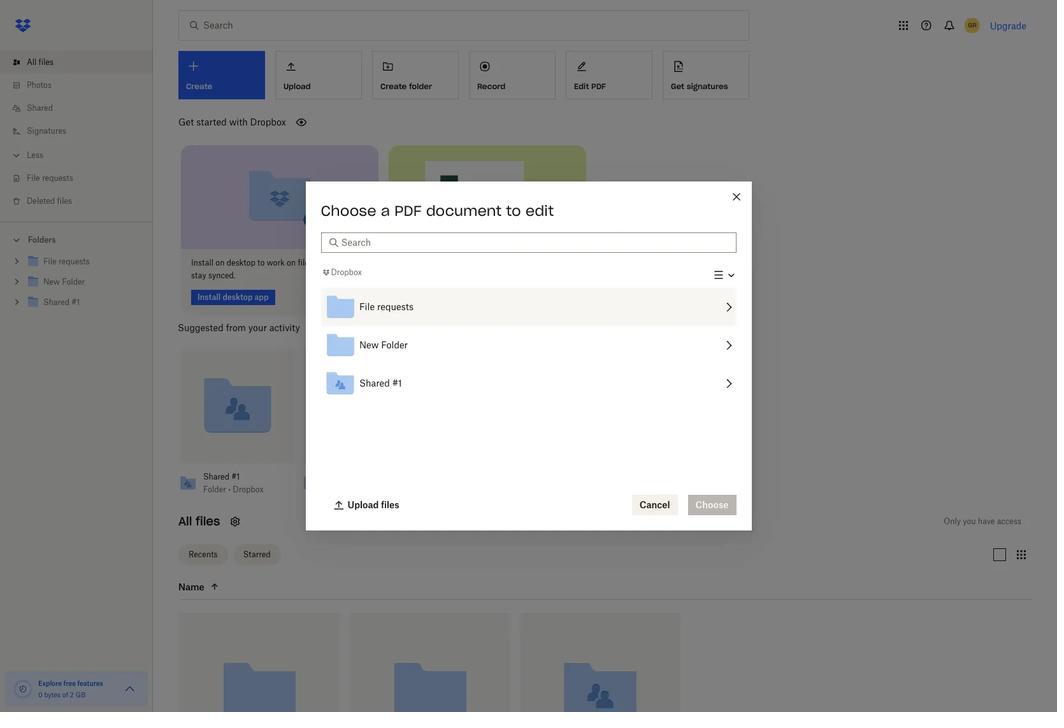 Task type: vqa. For each thing, say whether or not it's contained in the screenshot.
file
yes



Task type: locate. For each thing, give the bounding box(es) containing it.
on up the synced.
[[216, 258, 225, 267]]

folder, file requests row
[[179, 613, 339, 712]]

shared inside list
[[27, 103, 53, 113]]

a
[[381, 202, 390, 220]]

1 vertical spatial requests
[[377, 302, 413, 312]]

folder • dropbox
[[573, 485, 634, 494]]

gb
[[76, 691, 85, 699]]

2 on from the left
[[287, 258, 296, 267]]

to
[[506, 202, 521, 220], [257, 258, 265, 267]]

all up photos
[[27, 57, 37, 67]]

free
[[63, 680, 76, 688]]

1 horizontal spatial to
[[506, 202, 521, 220]]

file down less
[[27, 173, 40, 183]]

1 horizontal spatial •
[[598, 485, 601, 494]]

dropbox inside the shared #1 folder • dropbox
[[233, 485, 264, 494]]

files
[[39, 57, 54, 67], [57, 196, 72, 206], [298, 258, 313, 267], [381, 500, 399, 510], [196, 514, 220, 529]]

shared inside the shared #1 folder • dropbox
[[203, 472, 229, 481]]

0 horizontal spatial •
[[228, 485, 231, 494]]

1 horizontal spatial requests
[[377, 302, 413, 312]]

folder
[[409, 81, 432, 91]]

1 horizontal spatial folder • dropbox button
[[573, 485, 642, 495]]

1 horizontal spatial on
[[287, 258, 296, 267]]

0 vertical spatial all
[[27, 57, 37, 67]]

upgrade link
[[990, 20, 1026, 31]]

1 vertical spatial all files
[[178, 514, 220, 529]]

shared #1 button
[[321, 365, 736, 403], [203, 472, 272, 482]]

upgrade
[[990, 20, 1026, 31]]

0 horizontal spatial all
[[27, 57, 37, 67]]

0 vertical spatial all files
[[27, 57, 54, 67]]

#1 inside the shared #1 folder • dropbox
[[231, 472, 240, 481]]

1 horizontal spatial get
[[671, 81, 684, 91]]

to inside dialog
[[506, 202, 521, 220]]

1 horizontal spatial shared #1 button
[[321, 365, 736, 403]]

row group
[[321, 288, 736, 403]]

0 horizontal spatial requests
[[42, 173, 73, 183]]

explore free features 0 bytes of 2 gb
[[38, 680, 103, 699]]

0 vertical spatial pdf
[[591, 81, 606, 91]]

create folder
[[380, 81, 432, 91]]

on
[[216, 258, 225, 267], [287, 258, 296, 267]]

•
[[228, 485, 231, 494], [598, 485, 601, 494]]

pdf right edit
[[591, 81, 606, 91]]

to left "work"
[[257, 258, 265, 267]]

2 • from the left
[[598, 485, 601, 494]]

dropbox inside choose a pdf document to edit dialog
[[331, 268, 362, 277]]

file up new at left top
[[359, 302, 374, 312]]

1 vertical spatial file
[[359, 302, 374, 312]]

shared
[[27, 103, 53, 113], [359, 378, 390, 389], [203, 472, 229, 481]]

pdf right a
[[394, 202, 422, 220]]

list
[[0, 43, 153, 222]]

0 vertical spatial shared #1 button
[[321, 365, 736, 403]]

all files up recents
[[178, 514, 220, 529]]

dropbox image
[[10, 13, 36, 38]]

group
[[0, 249, 153, 322]]

files right deleted
[[57, 196, 72, 206]]

2 horizontal spatial shared
[[359, 378, 390, 389]]

files inside "link"
[[57, 196, 72, 206]]

photos link
[[10, 74, 153, 97]]

files up photos
[[39, 57, 54, 67]]

1 horizontal spatial #1
[[392, 378, 402, 389]]

of
[[62, 691, 68, 699]]

activity
[[269, 322, 300, 333]]

started
[[196, 117, 227, 127]]

row group containing file requests
[[321, 288, 736, 403]]

0 horizontal spatial get
[[178, 117, 194, 127]]

requests
[[42, 173, 73, 183], [377, 302, 413, 312]]

all files up photos
[[27, 57, 54, 67]]

all
[[27, 57, 37, 67], [178, 514, 192, 529]]

less image
[[10, 149, 23, 162]]

0 vertical spatial file
[[27, 173, 40, 183]]

0 vertical spatial #1
[[392, 378, 402, 389]]

choose
[[321, 202, 376, 220]]

name button
[[178, 579, 285, 595]]

1 horizontal spatial all files
[[178, 514, 220, 529]]

all files list item
[[0, 51, 153, 74]]

0 vertical spatial shared
[[27, 103, 53, 113]]

on right "work"
[[287, 258, 296, 267]]

file
[[27, 173, 40, 183], [359, 302, 374, 312]]

1 horizontal spatial folder
[[381, 340, 408, 351]]

get inside get signatures button
[[671, 81, 684, 91]]

file requests link
[[10, 167, 153, 190]]

get left signatures
[[671, 81, 684, 91]]

0 vertical spatial get
[[671, 81, 684, 91]]

file requests
[[27, 173, 73, 183], [359, 302, 413, 312]]

dropbox link
[[321, 267, 362, 279]]

shared #1 button inside choose a pdf document to edit dialog
[[321, 365, 736, 403]]

Search text field
[[341, 236, 729, 250]]

cancel button
[[632, 495, 678, 515]]

0 vertical spatial requests
[[42, 173, 73, 183]]

create
[[380, 81, 407, 91]]

list containing all files
[[0, 43, 153, 222]]

1 horizontal spatial file
[[359, 302, 374, 312]]

your
[[248, 322, 267, 333]]

files right upload
[[381, 500, 399, 510]]

2
[[70, 691, 74, 699]]

dropbox
[[250, 117, 286, 127], [331, 268, 362, 277], [233, 485, 264, 494], [603, 485, 634, 494]]

file requests inside 'button'
[[359, 302, 413, 312]]

get left the started
[[178, 117, 194, 127]]

to left edit
[[506, 202, 521, 220]]

upload files
[[348, 500, 399, 510]]

2 vertical spatial shared
[[203, 472, 229, 481]]

1 vertical spatial pdf
[[394, 202, 422, 220]]

folder inside 'button'
[[573, 485, 596, 494]]

1 vertical spatial to
[[257, 258, 265, 267]]

#1
[[392, 378, 402, 389], [231, 472, 240, 481]]

0 horizontal spatial all files
[[27, 57, 54, 67]]

record button
[[469, 51, 556, 99]]

0 horizontal spatial file requests
[[27, 173, 73, 183]]

suggested
[[178, 322, 224, 333]]

pdf
[[591, 81, 606, 91], [394, 202, 422, 220]]

access
[[997, 516, 1021, 526]]

features
[[77, 680, 103, 688]]

all inside list item
[[27, 57, 37, 67]]

0 horizontal spatial file
[[27, 173, 40, 183]]

get started with dropbox
[[178, 117, 286, 127]]

edit pdf
[[574, 81, 606, 91]]

0 horizontal spatial on
[[216, 258, 225, 267]]

1 folder • dropbox button from the left
[[203, 485, 272, 495]]

1 vertical spatial file requests
[[359, 302, 413, 312]]

shared folder, shared #1 row
[[520, 613, 681, 712]]

all up recents
[[178, 514, 192, 529]]

files left offline
[[298, 258, 313, 267]]

folder
[[381, 340, 408, 351], [203, 485, 226, 494], [573, 485, 596, 494]]

from
[[226, 322, 246, 333]]

shared #1
[[359, 378, 402, 389]]

new folder
[[359, 340, 408, 351]]

0 horizontal spatial #1
[[231, 472, 240, 481]]

1 vertical spatial get
[[178, 117, 194, 127]]

1 horizontal spatial file requests
[[359, 302, 413, 312]]

file requests up 'new folder'
[[359, 302, 413, 312]]

1 horizontal spatial all
[[178, 514, 192, 529]]

all files
[[27, 57, 54, 67], [178, 514, 220, 529]]

shared for shared
[[27, 103, 53, 113]]

#1 inside choose a pdf document to edit dialog
[[392, 378, 402, 389]]

1 vertical spatial #1
[[231, 472, 240, 481]]

0 horizontal spatial shared
[[27, 103, 53, 113]]

folders
[[28, 235, 56, 245]]

1 horizontal spatial pdf
[[591, 81, 606, 91]]

0 horizontal spatial to
[[257, 258, 265, 267]]

0 horizontal spatial shared #1 button
[[203, 472, 272, 482]]

folder • dropbox button
[[203, 485, 272, 495], [573, 485, 642, 495]]

#1 for shared #1 folder • dropbox
[[231, 472, 240, 481]]

shared inside row group
[[359, 378, 390, 389]]

bytes
[[44, 691, 61, 699]]

requests up 'new folder'
[[377, 302, 413, 312]]

0 horizontal spatial pdf
[[394, 202, 422, 220]]

file requests up "deleted files"
[[27, 173, 73, 183]]

1 horizontal spatial shared
[[203, 472, 229, 481]]

0 horizontal spatial folder
[[203, 485, 226, 494]]

2 horizontal spatial folder
[[573, 485, 596, 494]]

requests inside file requests link
[[42, 173, 73, 183]]

pdf inside "button"
[[591, 81, 606, 91]]

only you have access
[[944, 516, 1021, 526]]

1 vertical spatial shared
[[359, 378, 390, 389]]

upload
[[348, 500, 379, 510]]

0 vertical spatial file requests
[[27, 173, 73, 183]]

files up recents
[[196, 514, 220, 529]]

1 • from the left
[[228, 485, 231, 494]]

0 horizontal spatial folder • dropbox button
[[203, 485, 272, 495]]

work
[[267, 258, 285, 267]]

get
[[671, 81, 684, 91], [178, 117, 194, 127]]

0 vertical spatial to
[[506, 202, 521, 220]]

1 vertical spatial all
[[178, 514, 192, 529]]

name
[[178, 581, 204, 592]]

requests up "deleted files"
[[42, 173, 73, 183]]



Task type: describe. For each thing, give the bounding box(es) containing it.
pdf inside dialog
[[394, 202, 422, 220]]

file requests button
[[321, 288, 736, 326]]

1 vertical spatial shared #1 button
[[203, 472, 272, 482]]

get for get started with dropbox
[[178, 117, 194, 127]]

• inside the shared #1 folder • dropbox
[[228, 485, 231, 494]]

starred
[[243, 550, 271, 559]]

deleted
[[27, 196, 55, 206]]

edit
[[525, 202, 554, 220]]

photos
[[27, 80, 52, 90]]

2 folder • dropbox button from the left
[[573, 485, 642, 495]]

files inside list item
[[39, 57, 54, 67]]

file inside 'button'
[[359, 302, 374, 312]]

you
[[963, 516, 976, 526]]

all files link
[[10, 51, 153, 74]]

desktop
[[227, 258, 255, 267]]

deleted files
[[27, 196, 72, 206]]

#1 for shared #1
[[392, 378, 402, 389]]

get signatures button
[[663, 51, 749, 99]]

all files inside list item
[[27, 57, 54, 67]]

recents
[[189, 550, 218, 559]]

folders button
[[0, 230, 153, 249]]

suggested from your activity
[[178, 322, 300, 333]]

upload files button
[[326, 495, 407, 515]]

new
[[359, 340, 378, 351]]

folder, new folder row
[[350, 613, 510, 712]]

get signatures
[[671, 81, 728, 91]]

less
[[27, 150, 43, 160]]

deleted files link
[[10, 190, 153, 213]]

new folder button
[[321, 326, 736, 365]]

choose a pdf document to edit dialog
[[306, 182, 752, 531]]

edit pdf button
[[566, 51, 652, 99]]

with
[[229, 117, 248, 127]]

synced.
[[208, 271, 236, 280]]

document
[[426, 202, 502, 220]]

shared link
[[10, 97, 153, 120]]

and
[[340, 258, 353, 267]]

shared for shared #1
[[359, 378, 390, 389]]

signatures
[[27, 126, 66, 136]]

only
[[944, 516, 961, 526]]

signatures
[[687, 81, 728, 91]]

signatures link
[[10, 120, 153, 143]]

edit
[[574, 81, 589, 91]]

install on desktop to work on files offline and stay synced.
[[191, 258, 353, 280]]

shared for shared #1 folder • dropbox
[[203, 472, 229, 481]]

install
[[191, 258, 214, 267]]

folder inside button
[[381, 340, 408, 351]]

0
[[38, 691, 43, 699]]

create folder button
[[372, 51, 459, 99]]

row group inside choose a pdf document to edit dialog
[[321, 288, 736, 403]]

starred button
[[233, 545, 281, 565]]

files inside the install on desktop to work on files offline and stay synced.
[[298, 258, 313, 267]]

offline
[[315, 258, 338, 267]]

cancel
[[640, 500, 670, 510]]

choose a pdf document to edit
[[321, 202, 554, 220]]

to inside the install on desktop to work on files offline and stay synced.
[[257, 258, 265, 267]]

stay
[[191, 271, 206, 280]]

explore
[[38, 680, 62, 688]]

have
[[978, 516, 995, 526]]

1 on from the left
[[216, 258, 225, 267]]

recents button
[[178, 545, 228, 565]]

shared #1 folder • dropbox
[[203, 472, 264, 494]]

files inside button
[[381, 500, 399, 510]]

get for get signatures
[[671, 81, 684, 91]]

record
[[477, 81, 505, 91]]

requests inside file requests 'button'
[[377, 302, 413, 312]]

folder inside the shared #1 folder • dropbox
[[203, 485, 226, 494]]

quota usage element
[[13, 679, 33, 700]]



